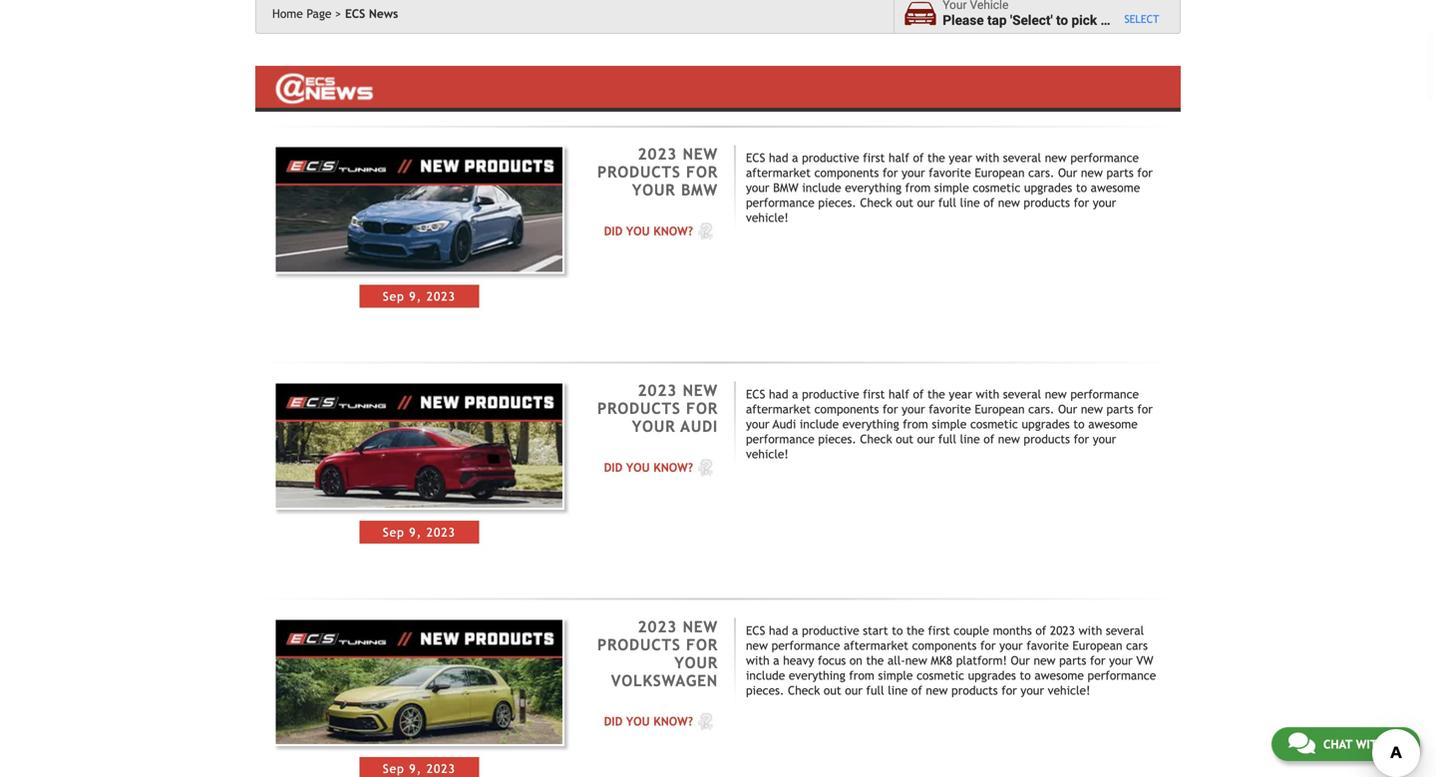 Task type: describe. For each thing, give the bounding box(es) containing it.
line inside ecs had a productive start to the first couple months of 2023 with several new performance aftermarket components for your favorite european cars with a heavy focus on the all-new mk8 platform! our new parts for your vw include everything from simple cosmetic upgrades to awesome performance pieces. check out our full line of new products for your vehicle!
[[888, 683, 908, 697]]

simple inside ecs had a productive start to the first couple months of 2023 with several new performance aftermarket components for your favorite european cars with a heavy focus on the all-new mk8 platform! our new parts for your vw include everything from simple cosmetic upgrades to awesome performance pieces. check out our full line of new products for your vehicle!
[[878, 668, 913, 682]]

to inside ecs had a productive first half of the year with several new performance aftermarket components for your favorite european cars. our new parts for your audi include everything from simple cosmetic upgrades to awesome performance pieces. check out our full line of new products for your vehicle!
[[1074, 417, 1085, 431]]

audi inside the 2023 new products for your audi
[[681, 418, 718, 435]]

us
[[1389, 737, 1404, 751]]

components inside ecs had a productive start to the first couple months of 2023 with several new performance aftermarket components for your favorite european cars with a heavy focus on the all-new mk8 platform! our new parts for your vw include everything from simple cosmetic upgrades to awesome performance pieces. check out our full line of new products for your vehicle!
[[912, 638, 977, 652]]

year for 2023 new products for your bmw
[[949, 151, 973, 165]]

all-
[[888, 653, 906, 667]]

home page link
[[272, 6, 342, 20]]

ecs news
[[345, 6, 398, 20]]

cosmetic for audi
[[971, 417, 1018, 431]]

ecs for 2023 new products for your bmw
[[746, 151, 766, 165]]

ecs had a productive first half of the year with several new performance aftermarket components for your favorite european cars. our new parts for your audi include everything from simple cosmetic upgrades to awesome performance pieces. check out our full line of new products for your vehicle!
[[746, 387, 1153, 461]]

news
[[369, 6, 398, 20]]

include inside ecs had a productive start to the first couple months of 2023 with several new performance aftermarket components for your favorite european cars with a heavy focus on the all-new mk8 platform! our new parts for your vw include everything from simple cosmetic upgrades to awesome performance pieces. check out our full line of new products for your vehicle!
[[746, 668, 785, 682]]

home
[[272, 6, 303, 20]]

months
[[993, 623, 1032, 637]]

bmw inside 2023 new products for your bmw
[[681, 181, 718, 199]]

a for 2023 new products for your volkswagen
[[792, 623, 799, 637]]

sep 9, 2023 link for 2023 new products for your volkswagen
[[274, 618, 565, 777]]

had for 2023 new products for your audi
[[769, 387, 789, 401]]

2023 inside 2023 new products for your bmw
[[638, 145, 677, 163]]

from inside ecs had a productive start to the first couple months of 2023 with several new performance aftermarket components for your favorite european cars with a heavy focus on the all-new mk8 platform! our new parts for your vw include everything from simple cosmetic upgrades to awesome performance pieces. check out our full line of new products for your vehicle!
[[849, 668, 875, 682]]

a for 2023 new products for your bmw
[[792, 151, 799, 165]]

for inside 2023 new products for your volkswagen
[[686, 636, 718, 654]]

select link
[[1125, 13, 1160, 26]]

out for 2023 new products for your bmw
[[896, 196, 914, 210]]

productive for 2023 new products for your volkswagen
[[802, 623, 860, 637]]

simple for audi
[[932, 417, 967, 431]]

ecs for 2023 new products for your volkswagen
[[746, 623, 766, 637]]

mk8
[[931, 653, 953, 667]]

pieces. for bmw
[[818, 196, 857, 210]]

'select'
[[1010, 13, 1053, 28]]

upgrades for bmw
[[1024, 181, 1073, 195]]

2023 new products for your audi link
[[598, 382, 718, 435]]

components for bmw
[[815, 166, 879, 180]]

you for audi
[[626, 460, 650, 474]]

sep for 2023 new products for your volkswagen
[[383, 762, 405, 776]]

2023 new products for your volkswagen image
[[274, 618, 565, 746]]

our for 2023 new products for your audi
[[917, 432, 935, 446]]

simple for bmw
[[935, 181, 969, 195]]

know? for volkswagen
[[654, 714, 693, 728]]

favorite inside ecs had a productive start to the first couple months of 2023 with several new performance aftermarket components for your favorite european cars with a heavy focus on the all-new mk8 platform! our new parts for your vw include everything from simple cosmetic upgrades to awesome performance pieces. check out our full line of new products for your vehicle!
[[1027, 638, 1069, 652]]

half for 2023 new products for your bmw
[[889, 151, 910, 165]]

our inside ecs had a productive start to the first couple months of 2023 with several new performance aftermarket components for your favorite european cars with a heavy focus on the all-new mk8 platform! our new parts for your vw include everything from simple cosmetic upgrades to awesome performance pieces. check out our full line of new products for your vehicle!
[[845, 683, 863, 697]]

pieces. inside ecs had a productive start to the first couple months of 2023 with several new performance aftermarket components for your favorite european cars with a heavy focus on the all-new mk8 platform! our new parts for your vw include everything from simple cosmetic upgrades to awesome performance pieces. check out our full line of new products for your vehicle!
[[746, 683, 785, 697]]

cars
[[1126, 638, 1148, 652]]

volkswagen
[[611, 672, 718, 690]]

parts inside ecs had a productive start to the first couple months of 2023 with several new performance aftermarket components for your favorite european cars with a heavy focus on the all-new mk8 platform! our new parts for your vw include everything from simple cosmetic upgrades to awesome performance pieces. check out our full line of new products for your vehicle!
[[1060, 653, 1087, 667]]

6 image for 2023 new products for your volkswagen
[[693, 711, 718, 731]]

the inside "ecs had a productive first half of the year with several new performance aftermarket components for your favorite european cars. our new parts for your bmw include everything from simple cosmetic upgrades to awesome performance pieces. check out our full line of new products for your vehicle!"
[[928, 151, 946, 165]]

please tap 'select' to pick a vehicle
[[943, 13, 1155, 28]]

awesome for audi
[[1089, 417, 1138, 431]]

the inside ecs had a productive first half of the year with several new performance aftermarket components for your favorite european cars. our new parts for your audi include everything from simple cosmetic upgrades to awesome performance pieces. check out our full line of new products for your vehicle!
[[928, 387, 946, 401]]

2023 new products for your bmw
[[598, 145, 718, 199]]

line for 2023 new products for your audi
[[960, 432, 980, 446]]

2023 inside the 2023 new products for your audi
[[638, 382, 677, 400]]

on
[[850, 653, 863, 667]]

include for bmw
[[802, 181, 842, 195]]

6 image for 2023 new products for your audi
[[693, 457, 718, 477]]

pieces. for audi
[[818, 432, 857, 446]]

full for 2023 new products for your bmw
[[939, 196, 957, 210]]

home page
[[272, 6, 332, 20]]

products for 2023 new products for your bmw
[[1024, 196, 1070, 210]]

everything for bmw
[[845, 181, 902, 195]]

for inside the 2023 new products for your audi
[[686, 400, 718, 418]]

couple
[[954, 623, 990, 637]]

sep 9, 2023 for 2023 new products for your audi
[[383, 525, 456, 539]]

out for 2023 new products for your audi
[[896, 432, 914, 446]]

favorite for bmw
[[929, 166, 971, 180]]

2023 inside ecs had a productive start to the first couple months of 2023 with several new performance aftermarket components for your favorite european cars with a heavy focus on the all-new mk8 platform! our new parts for your vw include everything from simple cosmetic upgrades to awesome performance pieces. check out our full line of new products for your vehicle!
[[1050, 623, 1075, 637]]

did for 2023 new products for your volkswagen
[[604, 714, 623, 728]]

european inside ecs had a productive start to the first couple months of 2023 with several new performance aftermarket components for your favorite european cars with a heavy focus on the all-new mk8 platform! our new parts for your vw include everything from simple cosmetic upgrades to awesome performance pieces. check out our full line of new products for your vehicle!
[[1073, 638, 1123, 652]]

include for audi
[[800, 417, 839, 431]]

sep 9, 2023 link for 2023 new products for your audi
[[274, 382, 565, 544]]

chat with us
[[1324, 737, 1404, 751]]

everything for audi
[[843, 417, 899, 431]]

9, for 2023 new products for your volkswagen
[[409, 762, 422, 776]]

from for audi
[[903, 417, 928, 431]]

did for 2023 new products for your audi
[[604, 460, 623, 474]]

check for audi
[[860, 432, 892, 446]]

your inside 2023 new products for your volkswagen
[[675, 654, 718, 672]]

pick
[[1072, 13, 1097, 28]]

aftermarket inside ecs had a productive start to the first couple months of 2023 with several new performance aftermarket components for your favorite european cars with a heavy focus on the all-new mk8 platform! our new parts for your vw include everything from simple cosmetic upgrades to awesome performance pieces. check out our full line of new products for your vehicle!
[[844, 638, 909, 652]]

upgrades inside ecs had a productive start to the first couple months of 2023 with several new performance aftermarket components for your favorite european cars with a heavy focus on the all-new mk8 platform! our new parts for your vw include everything from simple cosmetic upgrades to awesome performance pieces. check out our full line of new products for your vehicle!
[[968, 668, 1016, 682]]

with inside ecs had a productive first half of the year with several new performance aftermarket components for your favorite european cars. our new parts for your audi include everything from simple cosmetic upgrades to awesome performance pieces. check out our full line of new products for your vehicle!
[[976, 387, 1000, 401]]

ecs had a productive start to the first couple months of 2023 with several new performance aftermarket components for your favorite european cars with a heavy focus on the all-new mk8 platform! our new parts for your vw include everything from simple cosmetic upgrades to awesome performance pieces. check out our full line of new products for your vehicle!
[[746, 623, 1156, 697]]

productive for 2023 new products for your bmw
[[802, 151, 860, 165]]

our for audi
[[1058, 402, 1078, 416]]

ecs had a productive first half of the year with several new performance aftermarket components for your favorite european cars. our new parts for your bmw include everything from simple cosmetic upgrades to awesome performance pieces. check out our full line of new products for your vehicle!
[[746, 151, 1153, 225]]

cars. for audi
[[1029, 402, 1055, 416]]

vehicle
[[1111, 13, 1155, 28]]

products for audi
[[598, 400, 681, 418]]

ecs for 2023 new products for your audi
[[746, 387, 766, 401]]

european for audi
[[975, 402, 1025, 416]]

6 image
[[693, 221, 718, 241]]

2023 inside 2023 new products for your volkswagen
[[638, 618, 677, 636]]

2023 new products for your bmw link
[[598, 145, 718, 199]]

vehicle! for 2023 new products for your audi
[[746, 447, 789, 461]]

several for 2023 new products for your audi
[[1003, 387, 1042, 401]]

full for 2023 new products for your audi
[[939, 432, 957, 446]]

had for 2023 new products for your volkswagen
[[769, 623, 789, 637]]



Task type: locate. For each thing, give the bounding box(es) containing it.
first inside ecs had a productive start to the first couple months of 2023 with several new performance aftermarket components for your favorite european cars with a heavy focus on the all-new mk8 platform! our new parts for your vw include everything from simple cosmetic upgrades to awesome performance pieces. check out our full line of new products for your vehicle!
[[928, 623, 950, 637]]

our inside "ecs had a productive first half of the year with several new performance aftermarket components for your favorite european cars. our new parts for your bmw include everything from simple cosmetic upgrades to awesome performance pieces. check out our full line of new products for your vehicle!"
[[917, 196, 935, 210]]

2023 new products for your volkswagen link
[[598, 618, 718, 690]]

cosmetic for bmw
[[973, 181, 1021, 195]]

vehicle! for 2023 new products for your bmw
[[746, 211, 789, 225]]

0 vertical spatial parts
[[1107, 166, 1134, 180]]

pieces.
[[818, 196, 857, 210], [818, 432, 857, 446], [746, 683, 785, 697]]

european inside ecs had a productive first half of the year with several new performance aftermarket components for your favorite european cars. our new parts for your audi include everything from simple cosmetic upgrades to awesome performance pieces. check out our full line of new products for your vehicle!
[[975, 402, 1025, 416]]

productive inside ecs had a productive first half of the year with several new performance aftermarket components for your favorite european cars. our new parts for your audi include everything from simple cosmetic upgrades to awesome performance pieces. check out our full line of new products for your vehicle!
[[802, 387, 860, 401]]

products inside ecs had a productive start to the first couple months of 2023 with several new performance aftermarket components for your favorite european cars with a heavy focus on the all-new mk8 platform! our new parts for your vw include everything from simple cosmetic upgrades to awesome performance pieces. check out our full line of new products for your vehicle!
[[952, 683, 998, 697]]

2 vertical spatial cosmetic
[[917, 668, 965, 682]]

1 vertical spatial products
[[1024, 432, 1070, 446]]

performance
[[1071, 151, 1139, 165], [746, 196, 815, 210], [1071, 387, 1139, 401], [746, 432, 815, 446], [772, 638, 840, 652], [1088, 668, 1156, 682]]

did you know? for volkswagen
[[604, 714, 693, 728]]

0 vertical spatial pieces.
[[818, 196, 857, 210]]

0 vertical spatial line
[[960, 196, 980, 210]]

everything inside ecs had a productive start to the first couple months of 2023 with several new performance aftermarket components for your favorite european cars with a heavy focus on the all-new mk8 platform! our new parts for your vw include everything from simple cosmetic upgrades to awesome performance pieces. check out our full line of new products for your vehicle!
[[789, 668, 846, 682]]

know? down 'volkswagen'
[[654, 714, 693, 728]]

2 vertical spatial sep 9, 2023
[[383, 762, 456, 776]]

1 vertical spatial know?
[[654, 460, 693, 474]]

products for 2023 new products for your audi
[[1024, 432, 1070, 446]]

had
[[769, 151, 789, 165], [769, 387, 789, 401], [769, 623, 789, 637]]

1 vertical spatial everything
[[843, 417, 899, 431]]

3 know? from the top
[[654, 714, 693, 728]]

1 did from the top
[[604, 224, 623, 238]]

1 vertical spatial line
[[960, 432, 980, 446]]

3 products from the top
[[598, 636, 681, 654]]

ecs inside ecs had a productive first half of the year with several new performance aftermarket components for your favorite european cars. our new parts for your audi include everything from simple cosmetic upgrades to awesome performance pieces. check out our full line of new products for your vehicle!
[[746, 387, 766, 401]]

1 vertical spatial out
[[896, 432, 914, 446]]

1 sep 9, 2023 link from the top
[[274, 145, 565, 308]]

our
[[917, 196, 935, 210], [917, 432, 935, 446], [845, 683, 863, 697]]

1 vertical spatial cosmetic
[[971, 417, 1018, 431]]

1 vertical spatial upgrades
[[1022, 417, 1070, 431]]

0 vertical spatial first
[[863, 151, 885, 165]]

1 vertical spatial include
[[800, 417, 839, 431]]

vehicle! inside ecs had a productive first half of the year with several new performance aftermarket components for your favorite european cars. our new parts for your audi include everything from simple cosmetic upgrades to awesome performance pieces. check out our full line of new products for your vehicle!
[[746, 447, 789, 461]]

0 vertical spatial products
[[1024, 196, 1070, 210]]

you down the 2023 new products for your bmw link
[[626, 224, 650, 238]]

2 vertical spatial from
[[849, 668, 875, 682]]

products for bmw
[[598, 163, 681, 181]]

9, for 2023 new products for your audi
[[409, 525, 422, 539]]

0 vertical spatial cosmetic
[[973, 181, 1021, 195]]

new for 2023 new products for your audi
[[683, 382, 718, 400]]

1 vertical spatial aftermarket
[[746, 402, 811, 416]]

1 vertical spatial productive
[[802, 387, 860, 401]]

1 products from the top
[[598, 163, 681, 181]]

1 vertical spatial pieces.
[[818, 432, 857, 446]]

components for audi
[[815, 402, 879, 416]]

platform!
[[956, 653, 1007, 667]]

please
[[943, 13, 984, 28]]

1 bmw from the left
[[773, 181, 799, 195]]

know? for audi
[[654, 460, 693, 474]]

2 vertical spatial components
[[912, 638, 977, 652]]

1 vertical spatial check
[[860, 432, 892, 446]]

you for bmw
[[626, 224, 650, 238]]

1 vertical spatial parts
[[1107, 402, 1134, 416]]

cosmetic inside "ecs had a productive first half of the year with several new performance aftermarket components for your favorite european cars. our new parts for your bmw include everything from simple cosmetic upgrades to awesome performance pieces. check out our full line of new products for your vehicle!"
[[973, 181, 1021, 195]]

1 had from the top
[[769, 151, 789, 165]]

awesome inside "ecs had a productive first half of the year with several new performance aftermarket components for your favorite european cars. our new parts for your bmw include everything from simple cosmetic upgrades to awesome performance pieces. check out our full line of new products for your vehicle!"
[[1091, 181, 1140, 195]]

1 vertical spatial sep 9, 2023
[[383, 525, 456, 539]]

sep down 2023 new products for your audi image
[[383, 525, 405, 539]]

a for 2023 new products for your audi
[[792, 387, 799, 401]]

include
[[802, 181, 842, 195], [800, 417, 839, 431], [746, 668, 785, 682]]

page
[[307, 6, 332, 20]]

half for 2023 new products for your audi
[[889, 387, 910, 401]]

new for 2023 new products for your volkswagen
[[683, 618, 718, 636]]

sep down 2023 new products for your bmw image at left top
[[383, 289, 405, 303]]

awesome for bmw
[[1091, 181, 1140, 195]]

parts inside ecs had a productive first half of the year with several new performance aftermarket components for your favorite european cars. our new parts for your audi include everything from simple cosmetic upgrades to awesome performance pieces. check out our full line of new products for your vehicle!
[[1107, 402, 1134, 416]]

first for 2023 new products for your audi
[[863, 387, 885, 401]]

sep 9, 2023 for 2023 new products for your bmw
[[383, 289, 456, 303]]

0 vertical spatial did you know?
[[604, 224, 693, 238]]

0 horizontal spatial bmw
[[681, 181, 718, 199]]

1 year from the top
[[949, 151, 973, 165]]

1 vertical spatial products
[[598, 400, 681, 418]]

2 sep 9, 2023 link from the top
[[274, 382, 565, 544]]

a inside "ecs had a productive first half of the year with several new performance aftermarket components for your favorite european cars. our new parts for your bmw include everything from simple cosmetic upgrades to awesome performance pieces. check out our full line of new products for your vehicle!"
[[792, 151, 799, 165]]

2 6 image from the top
[[693, 711, 718, 731]]

first inside "ecs had a productive first half of the year with several new performance aftermarket components for your favorite european cars. our new parts for your bmw include everything from simple cosmetic upgrades to awesome performance pieces. check out our full line of new products for your vehicle!"
[[863, 151, 885, 165]]

3 productive from the top
[[802, 623, 860, 637]]

had inside ecs had a productive first half of the year with several new performance aftermarket components for your favorite european cars. our new parts for your audi include everything from simple cosmetic upgrades to awesome performance pieces. check out our full line of new products for your vehicle!
[[769, 387, 789, 401]]

2 vertical spatial check
[[788, 683, 820, 697]]

3 sep from the top
[[383, 762, 405, 776]]

everything
[[845, 181, 902, 195], [843, 417, 899, 431], [789, 668, 846, 682]]

1 vertical spatial our
[[1058, 402, 1078, 416]]

half
[[889, 151, 910, 165], [889, 387, 910, 401]]

0 vertical spatial vehicle!
[[746, 211, 789, 225]]

2 vertical spatial productive
[[802, 623, 860, 637]]

focus
[[818, 653, 846, 667]]

2 did you know? from the top
[[604, 460, 693, 474]]

check for bmw
[[860, 196, 892, 210]]

you for volkswagen
[[626, 714, 650, 728]]

0 vertical spatial 6 image
[[693, 457, 718, 477]]

our for 2023 new products for your bmw
[[917, 196, 935, 210]]

for inside 2023 new products for your bmw
[[686, 163, 718, 181]]

know? down the 2023 new products for your bmw link
[[654, 224, 693, 238]]

parts inside "ecs had a productive first half of the year with several new performance aftermarket components for your favorite european cars. our new parts for your bmw include everything from simple cosmetic upgrades to awesome performance pieces. check out our full line of new products for your vehicle!"
[[1107, 166, 1134, 180]]

1 sep from the top
[[383, 289, 405, 303]]

6 image down the 2023 new products for your audi
[[693, 457, 718, 477]]

9,
[[409, 289, 422, 303], [409, 525, 422, 539], [409, 762, 422, 776]]

1 vertical spatial full
[[939, 432, 957, 446]]

2023 new products for your audi
[[598, 382, 718, 435]]

cosmetic inside ecs had a productive first half of the year with several new performance aftermarket components for your favorite european cars. our new parts for your audi include everything from simple cosmetic upgrades to awesome performance pieces. check out our full line of new products for your vehicle!
[[971, 417, 1018, 431]]

0 vertical spatial favorite
[[929, 166, 971, 180]]

parts for audi
[[1107, 402, 1134, 416]]

1 vertical spatial vehicle!
[[746, 447, 789, 461]]

3 had from the top
[[769, 623, 789, 637]]

2 vertical spatial include
[[746, 668, 785, 682]]

upgrades
[[1024, 181, 1073, 195], [1022, 417, 1070, 431], [968, 668, 1016, 682]]

2 productive from the top
[[802, 387, 860, 401]]

2 vertical spatial know?
[[654, 714, 693, 728]]

check inside ecs had a productive start to the first couple months of 2023 with several new performance aftermarket components for your favorite european cars with a heavy focus on the all-new mk8 platform! our new parts for your vw include everything from simple cosmetic upgrades to awesome performance pieces. check out our full line of new products for your vehicle!
[[788, 683, 820, 697]]

1 vertical spatial sep
[[383, 525, 405, 539]]

check inside "ecs had a productive first half of the year with several new performance aftermarket components for your favorite european cars. our new parts for your bmw include everything from simple cosmetic upgrades to awesome performance pieces. check out our full line of new products for your vehicle!"
[[860, 196, 892, 210]]

aftermarket inside ecs had a productive first half of the year with several new performance aftermarket components for your favorite european cars. our new parts for your audi include everything from simple cosmetic upgrades to awesome performance pieces. check out our full line of new products for your vehicle!
[[746, 402, 811, 416]]

2 audi from the left
[[681, 418, 718, 435]]

for
[[686, 163, 718, 181], [883, 166, 898, 180], [1138, 166, 1153, 180], [1074, 196, 1090, 210], [686, 400, 718, 418], [883, 402, 898, 416], [1138, 402, 1153, 416], [1074, 432, 1090, 446], [686, 636, 718, 654], [981, 638, 996, 652], [1090, 653, 1106, 667], [1002, 683, 1017, 697]]

9, down 2023 new products for your volkswagen image
[[409, 762, 422, 776]]

full inside "ecs had a productive first half of the year with several new performance aftermarket components for your favorite european cars. our new parts for your bmw include everything from simple cosmetic upgrades to awesome performance pieces. check out our full line of new products for your vehicle!"
[[939, 196, 957, 210]]

of
[[913, 151, 924, 165], [984, 196, 995, 210], [913, 387, 924, 401], [984, 432, 995, 446], [1036, 623, 1047, 637], [912, 683, 923, 697]]

3 sep 9, 2023 from the top
[[383, 762, 456, 776]]

2 year from the top
[[949, 387, 973, 401]]

bmw
[[773, 181, 799, 195], [681, 181, 718, 199]]

vehicle!
[[746, 211, 789, 225], [746, 447, 789, 461], [1048, 683, 1091, 697]]

cars. for bmw
[[1029, 166, 1055, 180]]

2 know? from the top
[[654, 460, 693, 474]]

1 horizontal spatial bmw
[[773, 181, 799, 195]]

sep 9, 2023 down 2023 new products for your volkswagen image
[[383, 762, 456, 776]]

0 vertical spatial include
[[802, 181, 842, 195]]

sep for 2023 new products for your audi
[[383, 525, 405, 539]]

aftermarket inside "ecs had a productive first half of the year with several new performance aftermarket components for your favorite european cars. our new parts for your bmw include everything from simple cosmetic upgrades to awesome performance pieces. check out our full line of new products for your vehicle!"
[[746, 166, 811, 180]]

several inside ecs had a productive start to the first couple months of 2023 with several new performance aftermarket components for your favorite european cars with a heavy focus on the all-new mk8 platform! our new parts for your vw include everything from simple cosmetic upgrades to awesome performance pieces. check out our full line of new products for your vehicle!
[[1106, 623, 1144, 637]]

first
[[863, 151, 885, 165], [863, 387, 885, 401], [928, 623, 950, 637]]

1 cars. from the top
[[1029, 166, 1055, 180]]

0 vertical spatial aftermarket
[[746, 166, 811, 180]]

audi inside ecs had a productive first half of the year with several new performance aftermarket components for your favorite european cars. our new parts for your audi include everything from simple cosmetic upgrades to awesome performance pieces. check out our full line of new products for your vehicle!
[[773, 417, 796, 431]]

sep down 2023 new products for your volkswagen image
[[383, 762, 405, 776]]

0 vertical spatial european
[[975, 166, 1025, 180]]

2 vertical spatial awesome
[[1035, 668, 1084, 682]]

new inside the 2023 new products for your audi
[[683, 382, 718, 400]]

0 vertical spatial sep
[[383, 289, 405, 303]]

3 sep 9, 2023 link from the top
[[274, 618, 565, 777]]

our inside ecs had a productive first half of the year with several new performance aftermarket components for your favorite european cars. our new parts for your audi include everything from simple cosmetic upgrades to awesome performance pieces. check out our full line of new products for your vehicle!
[[1058, 402, 1078, 416]]

line inside ecs had a productive first half of the year with several new performance aftermarket components for your favorite european cars. our new parts for your audi include everything from simple cosmetic upgrades to awesome performance pieces. check out our full line of new products for your vehicle!
[[960, 432, 980, 446]]

a inside ecs had a productive first half of the year with several new performance aftermarket components for your favorite european cars. our new parts for your audi include everything from simple cosmetic upgrades to awesome performance pieces. check out our full line of new products for your vehicle!
[[792, 387, 799, 401]]

did you know? down 'volkswagen'
[[604, 714, 693, 728]]

1 vertical spatial had
[[769, 387, 789, 401]]

from inside "ecs had a productive first half of the year with several new performance aftermarket components for your favorite european cars. our new parts for your bmw include everything from simple cosmetic upgrades to awesome performance pieces. check out our full line of new products for your vehicle!"
[[905, 181, 931, 195]]

your
[[902, 166, 925, 180], [746, 181, 770, 195], [632, 181, 676, 199], [1093, 196, 1117, 210], [902, 402, 925, 416], [746, 417, 770, 431], [632, 418, 676, 435], [1093, 432, 1117, 446], [1000, 638, 1023, 652], [1109, 653, 1133, 667], [675, 654, 718, 672], [1021, 683, 1044, 697]]

cars. inside ecs had a productive first half of the year with several new performance aftermarket components for your favorite european cars. our new parts for your audi include everything from simple cosmetic upgrades to awesome performance pieces. check out our full line of new products for your vehicle!
[[1029, 402, 1055, 416]]

3 did you know? from the top
[[604, 714, 693, 728]]

2 sep 9, 2023 from the top
[[383, 525, 456, 539]]

components inside ecs had a productive first half of the year with several new performance aftermarket components for your favorite european cars. our new parts for your audi include everything from simple cosmetic upgrades to awesome performance pieces. check out our full line of new products for your vehicle!
[[815, 402, 879, 416]]

new
[[683, 145, 718, 163], [683, 382, 718, 400], [683, 618, 718, 636]]

2 vertical spatial sep 9, 2023 link
[[274, 618, 565, 777]]

european for bmw
[[975, 166, 1025, 180]]

products
[[1024, 196, 1070, 210], [1024, 432, 1070, 446], [952, 683, 998, 697]]

had inside "ecs had a productive first half of the year with several new performance aftermarket components for your favorite european cars. our new parts for your bmw include everything from simple cosmetic upgrades to awesome performance pieces. check out our full line of new products for your vehicle!"
[[769, 151, 789, 165]]

2 vertical spatial simple
[[878, 668, 913, 682]]

6 image down 'volkswagen'
[[693, 711, 718, 731]]

you
[[626, 224, 650, 238], [626, 460, 650, 474], [626, 714, 650, 728]]

2 had from the top
[[769, 387, 789, 401]]

1 vertical spatial our
[[917, 432, 935, 446]]

from
[[905, 181, 931, 195], [903, 417, 928, 431], [849, 668, 875, 682]]

components inside "ecs had a productive first half of the year with several new performance aftermarket components for your favorite european cars. our new parts for your bmw include everything from simple cosmetic upgrades to awesome performance pieces. check out our full line of new products for your vehicle!"
[[815, 166, 879, 180]]

our inside ecs had a productive first half of the year with several new performance aftermarket components for your favorite european cars. our new parts for your audi include everything from simple cosmetic upgrades to awesome performance pieces. check out our full line of new products for your vehicle!
[[917, 432, 935, 446]]

1 vertical spatial did
[[604, 460, 623, 474]]

know?
[[654, 224, 693, 238], [654, 460, 693, 474], [654, 714, 693, 728]]

chat
[[1324, 737, 1353, 751]]

2023 new products for your bmw image
[[274, 145, 565, 274]]

2023 new products for your audi image
[[274, 382, 565, 510]]

2 vertical spatial products
[[598, 636, 681, 654]]

9, for 2023 new products for your bmw
[[409, 289, 422, 303]]

1 9, from the top
[[409, 289, 422, 303]]

1 know? from the top
[[654, 224, 693, 238]]

0 vertical spatial full
[[939, 196, 957, 210]]

2 vertical spatial vehicle!
[[1048, 683, 1091, 697]]

awesome inside ecs had a productive start to the first couple months of 2023 with several new performance aftermarket components for your favorite european cars with a heavy focus on the all-new mk8 platform! our new parts for your vw include everything from simple cosmetic upgrades to awesome performance pieces. check out our full line of new products for your vehicle!
[[1035, 668, 1084, 682]]

parts for bmw
[[1107, 166, 1134, 180]]

to inside "ecs had a productive first half of the year with several new performance aftermarket components for your favorite european cars. our new parts for your bmw include everything from simple cosmetic upgrades to awesome performance pieces. check out our full line of new products for your vehicle!"
[[1076, 181, 1087, 195]]

did you know? down the 2023 new products for your bmw link
[[604, 224, 693, 238]]

0 vertical spatial components
[[815, 166, 879, 180]]

2 vertical spatial you
[[626, 714, 650, 728]]

know? down the 2023 new products for your audi
[[654, 460, 693, 474]]

the
[[928, 151, 946, 165], [928, 387, 946, 401], [907, 623, 925, 637], [866, 653, 884, 667]]

1 vertical spatial cars.
[[1029, 402, 1055, 416]]

you down 'volkswagen'
[[626, 714, 650, 728]]

sep 9, 2023 link
[[274, 145, 565, 308], [274, 382, 565, 544], [274, 618, 565, 777]]

productive for 2023 new products for your audi
[[802, 387, 860, 401]]

aftermarket
[[746, 166, 811, 180], [746, 402, 811, 416], [844, 638, 909, 652]]

0 vertical spatial did
[[604, 224, 623, 238]]

1 vertical spatial did you know?
[[604, 460, 693, 474]]

line for 2023 new products for your bmw
[[960, 196, 980, 210]]

productive
[[802, 151, 860, 165], [802, 387, 860, 401], [802, 623, 860, 637]]

2 vertical spatial first
[[928, 623, 950, 637]]

did
[[604, 224, 623, 238], [604, 460, 623, 474], [604, 714, 623, 728]]

1 new from the top
[[683, 145, 718, 163]]

3 9, from the top
[[409, 762, 422, 776]]

start
[[863, 623, 888, 637]]

did down the 2023 new products for your audi
[[604, 460, 623, 474]]

components
[[815, 166, 879, 180], [815, 402, 879, 416], [912, 638, 977, 652]]

everything inside "ecs had a productive first half of the year with several new performance aftermarket components for your favorite european cars. our new parts for your bmw include everything from simple cosmetic upgrades to awesome performance pieces. check out our full line of new products for your vehicle!"
[[845, 181, 902, 195]]

audi
[[773, 417, 796, 431], [681, 418, 718, 435]]

0 vertical spatial from
[[905, 181, 931, 195]]

2 vertical spatial did
[[604, 714, 623, 728]]

0 vertical spatial check
[[860, 196, 892, 210]]

6 image
[[693, 457, 718, 477], [693, 711, 718, 731]]

1 audi from the left
[[773, 417, 796, 431]]

2 sep from the top
[[383, 525, 405, 539]]

2023
[[638, 145, 677, 163], [427, 289, 456, 303], [638, 382, 677, 400], [427, 525, 456, 539], [638, 618, 677, 636], [1050, 623, 1075, 637], [427, 762, 456, 776]]

a
[[1101, 13, 1108, 28], [792, 151, 799, 165], [792, 387, 799, 401], [792, 623, 799, 637], [773, 653, 780, 667]]

ecs inside "ecs had a productive first half of the year with several new performance aftermarket components for your favorite european cars. our new parts for your bmw include everything from simple cosmetic upgrades to awesome performance pieces. check out our full line of new products for your vehicle!"
[[746, 151, 766, 165]]

cosmetic inside ecs had a productive start to the first couple months of 2023 with several new performance aftermarket components for your favorite european cars with a heavy focus on the all-new mk8 platform! our new parts for your vw include everything from simple cosmetic upgrades to awesome performance pieces. check out our full line of new products for your vehicle!
[[917, 668, 965, 682]]

0 vertical spatial our
[[917, 196, 935, 210]]

cars.
[[1029, 166, 1055, 180], [1029, 402, 1055, 416]]

0 vertical spatial productive
[[802, 151, 860, 165]]

full
[[939, 196, 957, 210], [939, 432, 957, 446], [866, 683, 884, 697]]

did for 2023 new products for your bmw
[[604, 224, 623, 238]]

line inside "ecs had a productive first half of the year with several new performance aftermarket components for your favorite european cars. our new parts for your bmw include everything from simple cosmetic upgrades to awesome performance pieces. check out our full line of new products for your vehicle!"
[[960, 196, 980, 210]]

2023 new products for your volkswagen
[[598, 618, 718, 690]]

2 vertical spatial parts
[[1060, 653, 1087, 667]]

several
[[1003, 151, 1042, 165], [1003, 387, 1042, 401], [1106, 623, 1144, 637]]

2 did from the top
[[604, 460, 623, 474]]

select
[[1125, 13, 1160, 25]]

1 6 image from the top
[[693, 457, 718, 477]]

0 vertical spatial had
[[769, 151, 789, 165]]

line
[[960, 196, 980, 210], [960, 432, 980, 446], [888, 683, 908, 697]]

out inside ecs had a productive first half of the year with several new performance aftermarket components for your favorite european cars. our new parts for your audi include everything from simple cosmetic upgrades to awesome performance pieces. check out our full line of new products for your vehicle!
[[896, 432, 914, 446]]

several for 2023 new products for your bmw
[[1003, 151, 1042, 165]]

0 vertical spatial products
[[598, 163, 681, 181]]

1 vertical spatial from
[[903, 417, 928, 431]]

out inside "ecs had a productive first half of the year with several new performance aftermarket components for your favorite european cars. our new parts for your bmw include everything from simple cosmetic upgrades to awesome performance pieces. check out our full line of new products for your vehicle!"
[[896, 196, 914, 210]]

sep 9, 2023 down 2023 new products for your bmw image at left top
[[383, 289, 456, 303]]

parts
[[1107, 166, 1134, 180], [1107, 402, 1134, 416], [1060, 653, 1087, 667]]

2 vertical spatial line
[[888, 683, 908, 697]]

awesome inside ecs had a productive first half of the year with several new performance aftermarket components for your favorite european cars. our new parts for your audi include everything from simple cosmetic upgrades to awesome performance pieces. check out our full line of new products for your vehicle!
[[1089, 417, 1138, 431]]

sep 9, 2023 link for 2023 new products for your bmw
[[274, 145, 565, 308]]

favorite for audi
[[929, 402, 971, 416]]

comments image
[[1289, 731, 1316, 755]]

your inside the 2023 new products for your audi
[[632, 418, 676, 435]]

did you know? down the 2023 new products for your audi
[[604, 460, 693, 474]]

productive inside ecs had a productive start to the first couple months of 2023 with several new performance aftermarket components for your favorite european cars with a heavy focus on the all-new mk8 platform! our new parts for your vw include everything from simple cosmetic upgrades to awesome performance pieces. check out our full line of new products for your vehicle!
[[802, 623, 860, 637]]

sep
[[383, 289, 405, 303], [383, 525, 405, 539], [383, 762, 405, 776]]

know? for bmw
[[654, 224, 693, 238]]

sep 9, 2023 for 2023 new products for your volkswagen
[[383, 762, 456, 776]]

half inside ecs had a productive first half of the year with several new performance aftermarket components for your favorite european cars. our new parts for your audi include everything from simple cosmetic upgrades to awesome performance pieces. check out our full line of new products for your vehicle!
[[889, 387, 910, 401]]

1 half from the top
[[889, 151, 910, 165]]

1 vertical spatial awesome
[[1089, 417, 1138, 431]]

year for 2023 new products for your audi
[[949, 387, 973, 401]]

vw
[[1137, 653, 1154, 667]]

0 vertical spatial our
[[1058, 166, 1078, 180]]

include inside "ecs had a productive first half of the year with several new performance aftermarket components for your favorite european cars. our new parts for your bmw include everything from simple cosmetic upgrades to awesome performance pieces. check out our full line of new products for your vehicle!"
[[802, 181, 842, 195]]

check inside ecs had a productive first half of the year with several new performance aftermarket components for your favorite european cars. our new parts for your audi include everything from simple cosmetic upgrades to awesome performance pieces. check out our full line of new products for your vehicle!
[[860, 432, 892, 446]]

upgrades inside "ecs had a productive first half of the year with several new performance aftermarket components for your favorite european cars. our new parts for your bmw include everything from simple cosmetic upgrades to awesome performance pieces. check out our full line of new products for your vehicle!"
[[1024, 181, 1073, 195]]

full inside ecs had a productive first half of the year with several new performance aftermarket components for your favorite european cars. our new parts for your audi include everything from simple cosmetic upgrades to awesome performance pieces. check out our full line of new products for your vehicle!
[[939, 432, 957, 446]]

awesome
[[1091, 181, 1140, 195], [1089, 417, 1138, 431], [1035, 668, 1084, 682]]

did down 'volkswagen'
[[604, 714, 623, 728]]

products for volkswagen
[[598, 636, 681, 654]]

first inside ecs had a productive first half of the year with several new performance aftermarket components for your favorite european cars. our new parts for your audi include everything from simple cosmetic upgrades to awesome performance pieces. check out our full line of new products for your vehicle!
[[863, 387, 885, 401]]

to
[[1056, 13, 1069, 28], [1076, 181, 1087, 195], [1074, 417, 1085, 431], [892, 623, 903, 637], [1020, 668, 1031, 682]]

1 vertical spatial several
[[1003, 387, 1042, 401]]

products inside the 2023 new products for your audi
[[598, 400, 681, 418]]

ecs
[[345, 6, 365, 20], [746, 151, 766, 165], [746, 387, 766, 401], [746, 623, 766, 637]]

products inside "ecs had a productive first half of the year with several new performance aftermarket components for your favorite european cars. our new parts for your bmw include everything from simple cosmetic upgrades to awesome performance pieces. check out our full line of new products for your vehicle!"
[[1024, 196, 1070, 210]]

tap
[[988, 13, 1007, 28]]

1 vertical spatial simple
[[932, 417, 967, 431]]

had for 2023 new products for your bmw
[[769, 151, 789, 165]]

chat with us link
[[1272, 727, 1421, 761]]

2 vertical spatial aftermarket
[[844, 638, 909, 652]]

new for 2023 new products for your bmw
[[683, 145, 718, 163]]

0 vertical spatial know?
[[654, 224, 693, 238]]

simple inside ecs had a productive first half of the year with several new performance aftermarket components for your favorite european cars. our new parts for your audi include everything from simple cosmetic upgrades to awesome performance pieces. check out our full line of new products for your vehicle!
[[932, 417, 967, 431]]

1 vertical spatial sep 9, 2023 link
[[274, 382, 565, 544]]

several inside "ecs had a productive first half of the year with several new performance aftermarket components for your favorite european cars. our new parts for your bmw include everything from simple cosmetic upgrades to awesome performance pieces. check out our full line of new products for your vehicle!"
[[1003, 151, 1042, 165]]

your inside 2023 new products for your bmw
[[632, 181, 676, 199]]

2 9, from the top
[[409, 525, 422, 539]]

2 vertical spatial sep
[[383, 762, 405, 776]]

full inside ecs had a productive start to the first couple months of 2023 with several new performance aftermarket components for your favorite european cars with a heavy focus on the all-new mk8 platform! our new parts for your vw include everything from simple cosmetic upgrades to awesome performance pieces. check out our full line of new products for your vehicle!
[[866, 683, 884, 697]]

9, down 2023 new products for your bmw image at left top
[[409, 289, 422, 303]]

aftermarket for audi
[[746, 402, 811, 416]]

new inside 2023 new products for your volkswagen
[[683, 618, 718, 636]]

3 did from the top
[[604, 714, 623, 728]]

upgrades for audi
[[1022, 417, 1070, 431]]

products inside 2023 new products for your volkswagen
[[598, 636, 681, 654]]

sep 9, 2023
[[383, 289, 456, 303], [383, 525, 456, 539], [383, 762, 456, 776]]

1 vertical spatial you
[[626, 460, 650, 474]]

had inside ecs had a productive start to the first couple months of 2023 with several new performance aftermarket components for your favorite european cars with a heavy focus on the all-new mk8 platform! our new parts for your vw include everything from simple cosmetic upgrades to awesome performance pieces. check out our full line of new products for your vehicle!
[[769, 623, 789, 637]]

upgrades inside ecs had a productive first half of the year with several new performance aftermarket components for your favorite european cars. our new parts for your audi include everything from simple cosmetic upgrades to awesome performance pieces. check out our full line of new products for your vehicle!
[[1022, 417, 1070, 431]]

3 you from the top
[[626, 714, 650, 728]]

0 vertical spatial you
[[626, 224, 650, 238]]

year inside "ecs had a productive first half of the year with several new performance aftermarket components for your favorite european cars. our new parts for your bmw include everything from simple cosmetic upgrades to awesome performance pieces. check out our full line of new products for your vehicle!"
[[949, 151, 973, 165]]

1 vertical spatial components
[[815, 402, 879, 416]]

0 vertical spatial everything
[[845, 181, 902, 195]]

check
[[860, 196, 892, 210], [860, 432, 892, 446], [788, 683, 820, 697]]

2 vertical spatial out
[[824, 683, 842, 697]]

2 vertical spatial european
[[1073, 638, 1123, 652]]

2 vertical spatial pieces.
[[746, 683, 785, 697]]

1 did you know? from the top
[[604, 224, 693, 238]]

you down the 2023 new products for your audi
[[626, 460, 650, 474]]

out
[[896, 196, 914, 210], [896, 432, 914, 446], [824, 683, 842, 697]]

year
[[949, 151, 973, 165], [949, 387, 973, 401]]

our inside "ecs had a productive first half of the year with several new performance aftermarket components for your favorite european cars. our new parts for your bmw include everything from simple cosmetic upgrades to awesome performance pieces. check out our full line of new products for your vehicle!"
[[1058, 166, 1078, 180]]

new
[[1045, 151, 1067, 165], [1081, 166, 1103, 180], [998, 196, 1020, 210], [1045, 387, 1067, 401], [1081, 402, 1103, 416], [998, 432, 1020, 446], [746, 638, 768, 652], [906, 653, 928, 667], [1034, 653, 1056, 667], [926, 683, 948, 697]]

1 vertical spatial 9,
[[409, 525, 422, 539]]

0 vertical spatial 9,
[[409, 289, 422, 303]]

first for 2023 new products for your bmw
[[863, 151, 885, 165]]

year inside ecs had a productive first half of the year with several new performance aftermarket components for your favorite european cars. our new parts for your audi include everything from simple cosmetic upgrades to awesome performance pieces. check out our full line of new products for your vehicle!
[[949, 387, 973, 401]]

products
[[598, 163, 681, 181], [598, 400, 681, 418], [598, 636, 681, 654]]

0 vertical spatial sep 9, 2023
[[383, 289, 456, 303]]

0 vertical spatial cars.
[[1029, 166, 1055, 180]]

european
[[975, 166, 1025, 180], [975, 402, 1025, 416], [1073, 638, 1123, 652]]

aftermarket for bmw
[[746, 166, 811, 180]]

2 half from the top
[[889, 387, 910, 401]]

2 bmw from the left
[[681, 181, 718, 199]]

sep 9, 2023 down 2023 new products for your audi image
[[383, 525, 456, 539]]

0 vertical spatial sep 9, 2023 link
[[274, 145, 565, 308]]

1 vertical spatial 6 image
[[693, 711, 718, 731]]

simple
[[935, 181, 969, 195], [932, 417, 967, 431], [878, 668, 913, 682]]

1 productive from the top
[[802, 151, 860, 165]]

2 cars. from the top
[[1029, 402, 1055, 416]]

1 you from the top
[[626, 224, 650, 238]]

did you know? for audi
[[604, 460, 693, 474]]

0 vertical spatial awesome
[[1091, 181, 1140, 195]]

did you know? for bmw
[[604, 224, 693, 238]]

bmw inside "ecs had a productive first half of the year with several new performance aftermarket components for your favorite european cars. our new parts for your bmw include everything from simple cosmetic upgrades to awesome performance pieces. check out our full line of new products for your vehicle!"
[[773, 181, 799, 195]]

1 sep 9, 2023 from the top
[[383, 289, 456, 303]]

from for bmw
[[905, 181, 931, 195]]

2 vertical spatial had
[[769, 623, 789, 637]]

0 vertical spatial upgrades
[[1024, 181, 1073, 195]]

our for bmw
[[1058, 166, 1078, 180]]

with inside "ecs had a productive first half of the year with several new performance aftermarket components for your favorite european cars. our new parts for your bmw include everything from simple cosmetic upgrades to awesome performance pieces. check out our full line of new products for your vehicle!"
[[976, 151, 1000, 165]]

half inside "ecs had a productive first half of the year with several new performance aftermarket components for your favorite european cars. our new parts for your bmw include everything from simple cosmetic upgrades to awesome performance pieces. check out our full line of new products for your vehicle!"
[[889, 151, 910, 165]]

sep for 2023 new products for your bmw
[[383, 289, 405, 303]]

2 you from the top
[[626, 460, 650, 474]]

our
[[1058, 166, 1078, 180], [1058, 402, 1078, 416], [1011, 653, 1030, 667]]

did down the 2023 new products for your bmw link
[[604, 224, 623, 238]]

0 horizontal spatial audi
[[681, 418, 718, 435]]

productive inside "ecs had a productive first half of the year with several new performance aftermarket components for your favorite european cars. our new parts for your bmw include everything from simple cosmetic upgrades to awesome performance pieces. check out our full line of new products for your vehicle!"
[[802, 151, 860, 165]]

2 vertical spatial several
[[1106, 623, 1144, 637]]

did you know?
[[604, 224, 693, 238], [604, 460, 693, 474], [604, 714, 693, 728]]

heavy
[[783, 653, 814, 667]]

favorite inside "ecs had a productive first half of the year with several new performance aftermarket components for your favorite european cars. our new parts for your bmw include everything from simple cosmetic upgrades to awesome performance pieces. check out our full line of new products for your vehicle!"
[[929, 166, 971, 180]]

favorite inside ecs had a productive first half of the year with several new performance aftermarket components for your favorite european cars. our new parts for your audi include everything from simple cosmetic upgrades to awesome performance pieces. check out our full line of new products for your vehicle!
[[929, 402, 971, 416]]

1 vertical spatial half
[[889, 387, 910, 401]]

2 vertical spatial products
[[952, 683, 998, 697]]

out inside ecs had a productive start to the first couple months of 2023 with several new performance aftermarket components for your favorite european cars with a heavy focus on the all-new mk8 platform! our new parts for your vw include everything from simple cosmetic upgrades to awesome performance pieces. check out our full line of new products for your vehicle!
[[824, 683, 842, 697]]

with
[[976, 151, 1000, 165], [976, 387, 1000, 401], [1079, 623, 1103, 637], [746, 653, 770, 667], [1356, 737, 1386, 751]]

2 vertical spatial favorite
[[1027, 638, 1069, 652]]

2 products from the top
[[598, 400, 681, 418]]

ecs inside ecs had a productive start to the first couple months of 2023 with several new performance aftermarket components for your favorite european cars with a heavy focus on the all-new mk8 platform! our new parts for your vw include everything from simple cosmetic upgrades to awesome performance pieces. check out our full line of new products for your vehicle!
[[746, 623, 766, 637]]

vehicle! inside ecs had a productive start to the first couple months of 2023 with several new performance aftermarket components for your favorite european cars with a heavy focus on the all-new mk8 platform! our new parts for your vw include everything from simple cosmetic upgrades to awesome performance pieces. check out our full line of new products for your vehicle!
[[1048, 683, 1091, 697]]

favorite
[[929, 166, 971, 180], [929, 402, 971, 416], [1027, 638, 1069, 652]]

products inside 2023 new products for your bmw
[[598, 163, 681, 181]]

9, down 2023 new products for your audi image
[[409, 525, 422, 539]]

3 new from the top
[[683, 618, 718, 636]]

several inside ecs had a productive first half of the year with several new performance aftermarket components for your favorite european cars. our new parts for your audi include everything from simple cosmetic upgrades to awesome performance pieces. check out our full line of new products for your vehicle!
[[1003, 387, 1042, 401]]

cosmetic
[[973, 181, 1021, 195], [971, 417, 1018, 431], [917, 668, 965, 682]]

2 new from the top
[[683, 382, 718, 400]]

our inside ecs had a productive start to the first couple months of 2023 with several new performance aftermarket components for your favorite european cars with a heavy focus on the all-new mk8 platform! our new parts for your vw include everything from simple cosmetic upgrades to awesome performance pieces. check out our full line of new products for your vehicle!
[[1011, 653, 1030, 667]]

products inside ecs had a productive first half of the year with several new performance aftermarket components for your favorite european cars. our new parts for your audi include everything from simple cosmetic upgrades to awesome performance pieces. check out our full line of new products for your vehicle!
[[1024, 432, 1070, 446]]

1 vertical spatial first
[[863, 387, 885, 401]]

1 vertical spatial favorite
[[929, 402, 971, 416]]

0 vertical spatial several
[[1003, 151, 1042, 165]]



Task type: vqa. For each thing, say whether or not it's contained in the screenshot.
Sep associated with 2023 New Products for your Volkswagen
yes



